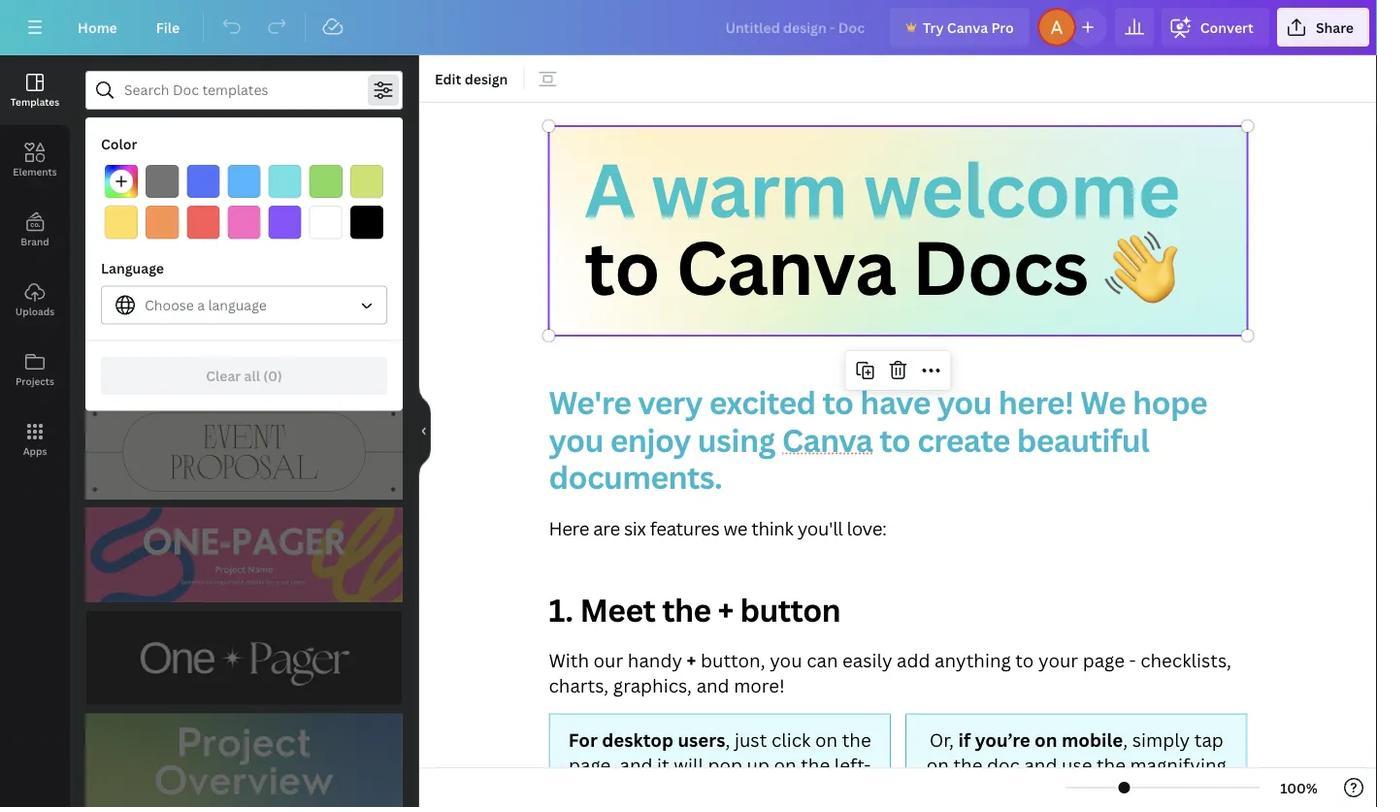 Task type: vqa. For each thing, say whether or not it's contained in the screenshot.
VIEW MORE BY RIZELLE ANNE GALVEZ
no



Task type: describe. For each thing, give the bounding box(es) containing it.
uploads button
[[0, 265, 70, 335]]

documents.
[[549, 456, 723, 498]]

event/business proposal professional docs banner in beige dark brown warm classic style image
[[85, 405, 403, 500]]

brand
[[21, 235, 49, 248]]

Search Doc templates search field
[[124, 72, 364, 109]]

elements
[[13, 165, 57, 178]]

home
[[78, 18, 117, 36]]

2 horizontal spatial you
[[938, 382, 992, 424]]

turquoise blue image
[[269, 165, 302, 198]]

grass green image
[[310, 165, 343, 198]]

edit design button
[[427, 63, 516, 94]]

Turquoise blue button
[[269, 165, 302, 198]]

features
[[650, 516, 720, 541]]

projects
[[16, 375, 54, 388]]

can
[[807, 648, 839, 673]]

Coral red button
[[187, 206, 220, 239]]

templates button
[[0, 55, 70, 125]]

project overview/one-pager professional docs banner in black white sleek monochrome style image
[[85, 611, 403, 706]]

language
[[101, 259, 164, 278]]

side panel tab list
[[0, 55, 70, 475]]

button, you can easily add anything to your page - checklists, charts, graphics, and more!
[[549, 648, 1237, 698]]

a
[[197, 296, 205, 314]]

coral red image
[[187, 206, 220, 239]]

projects button
[[0, 335, 70, 405]]

try canva pro
[[923, 18, 1015, 36]]

Grass green button
[[310, 165, 343, 198]]

project overview/one-pager professional docs banner in pink dark blue yellow playful abstract style image
[[85, 508, 403, 603]]

file button
[[141, 8, 195, 47]]

canva inside we're very excited to have you here! we hope you enjoy using canva to create beautiful documents.
[[782, 419, 873, 461]]

letter
[[397, 132, 433, 150]]

docs
[[913, 216, 1089, 317]]

color option group
[[101, 161, 387, 243]]

we're
[[549, 382, 632, 424]]

convert button
[[1162, 8, 1270, 47]]

none text field containing a warm welcome
[[420, 103, 1378, 808]]

+ for the
[[718, 590, 734, 632]]

black image
[[350, 206, 384, 239]]

templates
[[11, 95, 59, 108]]

apps button
[[0, 405, 70, 475]]

lime image
[[350, 165, 384, 198]]

see
[[366, 180, 387, 196]]

research brief doc in orange teal pink soft pastels style image
[[204, 207, 315, 351]]

a warm welcome
[[585, 139, 1181, 239]]

royal blue image
[[187, 165, 220, 198]]

file
[[156, 18, 180, 36]]

button,
[[701, 648, 766, 673]]

the
[[662, 590, 711, 632]]

with
[[549, 648, 589, 673]]

hide image
[[419, 385, 431, 478]]

graphics,
[[614, 673, 692, 698]]

home link
[[62, 8, 133, 47]]

design
[[465, 69, 508, 88]]

coral red image
[[187, 206, 220, 239]]

share
[[1317, 18, 1355, 36]]

edit design
[[435, 69, 508, 88]]

royal blue image
[[187, 165, 220, 198]]

100% button
[[1268, 773, 1331, 804]]

uploads
[[15, 305, 55, 318]]

we're very excited to have you here! we hope you enjoy using canva to create beautiful documents.
[[549, 382, 1215, 498]]

see all button
[[364, 168, 405, 207]]

are
[[594, 516, 620, 541]]

share button
[[1278, 8, 1370, 47]]

black image
[[350, 206, 384, 239]]

all
[[85, 376, 103, 395]]

doc templates
[[85, 178, 182, 197]]

Language button
[[101, 286, 387, 325]]

add
[[897, 648, 931, 673]]

you inside "button, you can easily add anything to your page - checklists, charts, graphics, and more!"
[[770, 648, 803, 673]]

easily
[[843, 648, 893, 673]]

clear all (0)
[[206, 367, 282, 385]]

👋
[[1105, 216, 1178, 317]]

and
[[697, 673, 730, 698]]

think
[[752, 516, 794, 541]]

here
[[549, 516, 589, 541]]

all for clear
[[244, 367, 260, 385]]

creative brief doc in black and white grey editorial style image
[[323, 207, 434, 351]]

canva for pro
[[948, 18, 989, 36]]

(0)
[[263, 367, 282, 385]]

Orange button
[[146, 206, 179, 239]]



Task type: locate. For each thing, give the bounding box(es) containing it.
here are six features we think you'll love:
[[549, 516, 887, 541]]

main menu bar
[[0, 0, 1378, 55]]

-
[[1130, 648, 1137, 673]]

1. meet the + button
[[549, 590, 841, 632]]

have
[[861, 382, 931, 424]]

your
[[1039, 648, 1079, 673]]

cover letter button
[[342, 121, 446, 160]]

one pager doc in black and white blue light blue classic professional style image
[[85, 207, 196, 351]]

all inside clear all (0) 'button'
[[244, 367, 260, 385]]

yellow image
[[105, 206, 138, 239], [105, 206, 138, 239]]

six
[[624, 516, 646, 541]]

1 vertical spatial all
[[244, 367, 260, 385]]

None text field
[[420, 103, 1378, 808]]

choose
[[145, 296, 194, 314]]

you
[[938, 382, 992, 424], [549, 419, 604, 461], [770, 648, 803, 673]]

0 horizontal spatial you
[[549, 419, 604, 461]]

clear
[[206, 367, 241, 385]]

+ for handy
[[687, 648, 697, 673]]

0 vertical spatial canva
[[948, 18, 989, 36]]

1 vertical spatial +
[[687, 648, 697, 673]]

add a new color image
[[105, 165, 138, 198], [105, 165, 138, 198]]

doc templates button
[[84, 168, 184, 207]]

try canva pro button
[[890, 8, 1030, 47]]

to inside "button, you can easily add anything to your page - checklists, charts, graphics, and more!"
[[1016, 648, 1035, 673]]

Black button
[[350, 206, 384, 239]]

white image
[[310, 206, 343, 239], [310, 206, 343, 239]]

we
[[1081, 382, 1127, 424]]

+ right the
[[718, 590, 734, 632]]

handy
[[628, 648, 683, 673]]

#737373 image
[[146, 165, 179, 198]]

1 vertical spatial canva
[[676, 216, 896, 317]]

1.
[[549, 590, 573, 632]]

our
[[594, 648, 624, 673]]

lime image
[[350, 165, 384, 198]]

light blue image
[[228, 165, 261, 198], [228, 165, 261, 198]]

purple image
[[269, 206, 302, 239], [269, 206, 302, 239]]

apps
[[23, 445, 47, 458]]

page
[[1083, 648, 1125, 673]]

canva
[[948, 18, 989, 36], [676, 216, 896, 317], [782, 419, 873, 461]]

all
[[389, 180, 403, 196], [244, 367, 260, 385]]

brand button
[[0, 195, 70, 265]]

+
[[718, 590, 734, 632], [687, 648, 697, 673]]

to canva docs 👋
[[585, 216, 1178, 317]]

project overview docs banner in light green blue vibrant professional style image
[[85, 714, 403, 808]]

anything
[[935, 648, 1012, 673]]

very
[[638, 382, 703, 424]]

Royal blue button
[[187, 165, 220, 198]]

all left (0)
[[244, 367, 260, 385]]

love:
[[847, 516, 887, 541]]

all right 'see'
[[389, 180, 403, 196]]

using
[[698, 419, 776, 461]]

Pink button
[[228, 206, 261, 239]]

0 vertical spatial +
[[718, 590, 734, 632]]

a
[[585, 139, 635, 239]]

you'll
[[798, 516, 843, 541]]

all for see
[[389, 180, 403, 196]]

0 horizontal spatial +
[[687, 648, 697, 673]]

results
[[106, 376, 151, 395]]

here!
[[999, 382, 1074, 424]]

cover letter
[[355, 132, 433, 150]]

language
[[208, 296, 267, 314]]

more!
[[734, 673, 785, 698]]

meet
[[580, 590, 656, 632]]

canva for docs
[[676, 216, 896, 317]]

convert
[[1201, 18, 1255, 36]]

canva inside try canva pro button
[[948, 18, 989, 36]]

enjoy
[[610, 419, 691, 461]]

all inside see all button
[[389, 180, 403, 196]]

White button
[[310, 206, 343, 239]]

pro
[[992, 18, 1015, 36]]

orange image
[[146, 206, 179, 239], [146, 206, 179, 239]]

Yellow button
[[105, 206, 138, 239]]

100%
[[1281, 779, 1319, 798]]

excited
[[710, 382, 816, 424]]

Lime button
[[350, 165, 384, 198]]

1 horizontal spatial all
[[389, 180, 403, 196]]

all results
[[85, 376, 151, 395]]

Purple button
[[269, 206, 302, 239]]

Light blue button
[[228, 165, 261, 198]]

edit
[[435, 69, 462, 88]]

with our handy +
[[549, 648, 697, 673]]

planner
[[98, 132, 149, 150]]

turquoise blue image
[[269, 165, 302, 198]]

you left can
[[770, 648, 803, 673]]

choose a language
[[145, 296, 267, 314]]

#737373 button
[[146, 165, 179, 198]]

1 horizontal spatial you
[[770, 648, 803, 673]]

you left enjoy
[[549, 419, 604, 461]]

clear all (0) button
[[101, 357, 387, 396]]

you right have
[[938, 382, 992, 424]]

grass green image
[[310, 165, 343, 198]]

templates
[[115, 178, 182, 197]]

beautiful
[[1017, 419, 1150, 461]]

charts,
[[549, 673, 609, 698]]

hope
[[1133, 382, 1208, 424]]

welcome
[[864, 139, 1181, 239]]

2 vertical spatial canva
[[782, 419, 873, 461]]

0 vertical spatial all
[[389, 180, 403, 196]]

checklists,
[[1141, 648, 1232, 673]]

+ right handy
[[687, 648, 697, 673]]

elements button
[[0, 125, 70, 195]]

cover
[[355, 132, 394, 150]]

1 horizontal spatial +
[[718, 590, 734, 632]]

#737373 image
[[146, 165, 179, 198]]

pink image
[[228, 206, 261, 239], [228, 206, 261, 239]]

doc
[[85, 178, 112, 197]]

Design title text field
[[710, 8, 883, 47]]

see all
[[366, 180, 403, 196]]

warm
[[652, 139, 848, 239]]

we
[[724, 516, 748, 541]]

try
[[923, 18, 944, 36]]

planner button
[[85, 121, 161, 160]]

create
[[918, 419, 1011, 461]]

0 horizontal spatial all
[[244, 367, 260, 385]]



